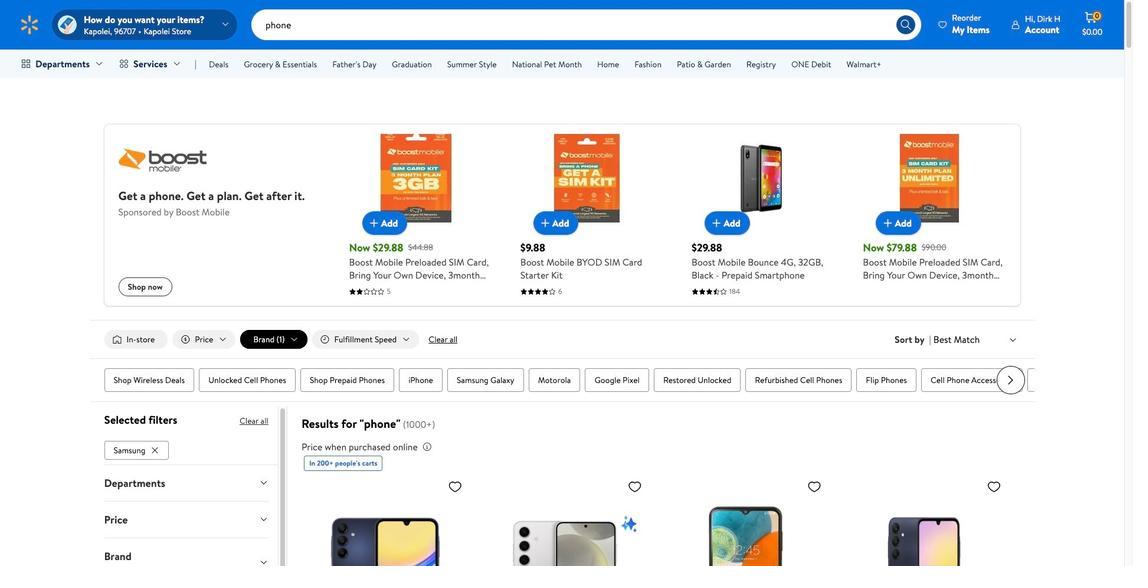 Task type: vqa. For each thing, say whether or not it's contained in the screenshot.
add to cart icon
yes



Task type: describe. For each thing, give the bounding box(es) containing it.
add to favorites list, samsung galaxy a25 5g a series 128gb unlocked android cell phone with 50mp camera, blue black image
[[987, 479, 1002, 494]]

applied filters section element
[[104, 412, 177, 427]]

3 add to cart image from the left
[[710, 216, 724, 230]]

boost mobile image
[[118, 134, 207, 187]]

straight talk samsung galaxy a23, 5g, 64gb, 4gb ram, black - prepaid smartphone [locked to straight talk] image
[[663, 475, 827, 566]]

Search search field
[[252, 9, 922, 40]]

remove filter samsung image
[[150, 446, 160, 455]]

legal information image
[[423, 442, 432, 452]]

add to cart image
[[881, 216, 895, 230]]

next slide for chipmodule list image
[[997, 366, 1025, 394]]

Walmart Site-Wide search field
[[252, 9, 922, 40]]

add to favorites list, samsung galaxy s24+ 256gb unlocked android cell phone with 50mp camera, marble gray image
[[628, 479, 642, 494]]

3 tab from the top
[[95, 538, 278, 566]]

search icon image
[[900, 19, 912, 31]]



Task type: locate. For each thing, give the bounding box(es) containing it.
1 horizontal spatial add to cart image
[[538, 216, 553, 230]]

sort by best match image
[[1009, 335, 1018, 345]]

brand (1) , filter applied image
[[290, 335, 299, 344]]

2 horizontal spatial add to cart image
[[710, 216, 724, 230]]

 image
[[58, 15, 77, 34]]

add to favorites list, samsung galaxy a15 5g a series 128gb unlocked android cell phone with 50mp camera, blue black image
[[448, 479, 462, 494]]

tab
[[95, 465, 278, 501], [95, 502, 278, 538], [95, 538, 278, 566]]

1 add to cart image from the left
[[367, 216, 381, 230]]

list item
[[104, 439, 171, 460]]

2 add to cart image from the left
[[538, 216, 553, 230]]

sort and filter section element
[[90, 321, 1035, 358]]

samsung galaxy a25 5g a series 128gb unlocked android cell phone with 50mp camera, blue black image
[[843, 475, 1006, 566]]

0 vertical spatial tab
[[95, 465, 278, 501]]

add to favorites list, straight talk samsung galaxy a23, 5g, 64gb, 4gb ram, black - prepaid smartphone [locked to straight talk] image
[[808, 479, 822, 494]]

0 horizontal spatial add to cart image
[[367, 216, 381, 230]]

1 tab from the top
[[95, 465, 278, 501]]

walmart homepage image
[[19, 14, 40, 35]]

1 vertical spatial tab
[[95, 502, 278, 538]]

samsung galaxy s24+ 256gb unlocked android cell phone with 50mp camera, marble gray image
[[484, 475, 647, 566]]

add to cart image
[[367, 216, 381, 230], [538, 216, 553, 230], [710, 216, 724, 230]]

2 vertical spatial tab
[[95, 538, 278, 566]]

samsung galaxy a15 5g a series 128gb unlocked android cell phone with 50mp camera, blue black image
[[304, 475, 467, 566]]

2 tab from the top
[[95, 502, 278, 538]]



